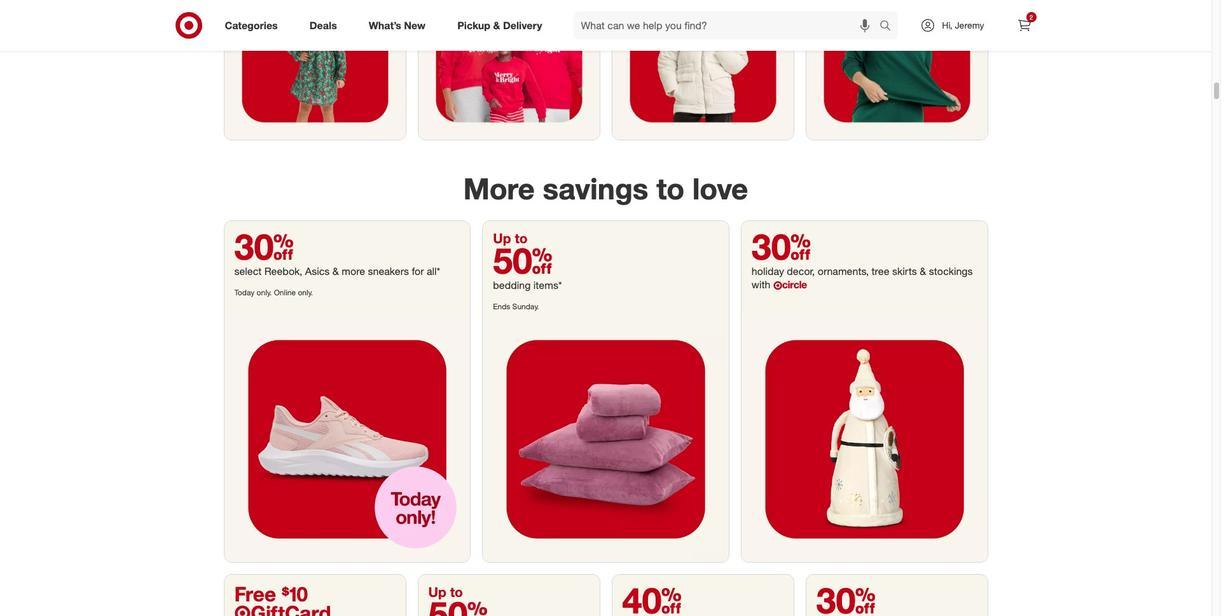 Task type: locate. For each thing, give the bounding box(es) containing it.
1 horizontal spatial up
[[493, 230, 511, 247]]

bedding
[[493, 279, 531, 292]]

1 vertical spatial up
[[428, 585, 446, 601]]

1 horizontal spatial 30
[[752, 225, 811, 269]]

asics
[[305, 265, 330, 278]]

up to
[[493, 230, 528, 247], [428, 585, 463, 601]]

select
[[234, 265, 262, 278]]

more savings to love
[[463, 171, 748, 207]]

new
[[404, 19, 426, 32]]

1 horizontal spatial only.
[[298, 288, 313, 298]]

items*
[[534, 279, 562, 292]]

& right skirts in the right of the page
[[920, 265, 926, 278]]

hi,
[[942, 20, 953, 31]]

what's new link
[[358, 11, 442, 39]]

only. right online
[[298, 288, 313, 298]]

to
[[656, 171, 684, 207], [515, 230, 528, 247], [450, 585, 463, 601]]

& inside holiday decor, ornaments, tree skirts & stockings with
[[920, 265, 926, 278]]

today only. online only.
[[234, 288, 313, 298]]

1 vertical spatial up to
[[428, 585, 463, 601]]

more
[[342, 265, 365, 278]]

&
[[493, 19, 500, 32], [333, 265, 339, 278], [920, 265, 926, 278]]

ornaments,
[[818, 265, 869, 278]]

& right the pickup
[[493, 19, 500, 32]]

free
[[234, 583, 276, 607]]

tree
[[872, 265, 890, 278]]

30 inside 30 select reebok, asics & more sneakers for all*
[[234, 225, 294, 269]]

pickup & delivery
[[457, 19, 542, 32]]

30 for 30 select reebok, asics & more sneakers for all*
[[234, 225, 294, 269]]

only. right today
[[257, 288, 272, 298]]

0 vertical spatial to
[[656, 171, 684, 207]]

2 vertical spatial to
[[450, 585, 463, 601]]

& inside 30 select reebok, asics & more sneakers for all*
[[333, 265, 339, 278]]

up to link
[[418, 576, 599, 617]]

0 horizontal spatial up
[[428, 585, 446, 601]]

1 vertical spatial to
[[515, 230, 528, 247]]

0 horizontal spatial &
[[333, 265, 339, 278]]

30 up today only. online only.
[[234, 225, 294, 269]]

0 vertical spatial up to
[[493, 230, 528, 247]]

0 horizontal spatial 30
[[234, 225, 294, 269]]

1 30 from the left
[[234, 225, 294, 269]]

holiday decor, ornaments, tree skirts & stockings with
[[752, 265, 973, 291]]

1 only. from the left
[[257, 288, 272, 298]]

decor,
[[787, 265, 815, 278]]

1 horizontal spatial to
[[515, 230, 528, 247]]

categories
[[225, 19, 278, 32]]

30 up circle on the top of the page
[[752, 225, 811, 269]]

0 horizontal spatial only.
[[257, 288, 272, 298]]

1 horizontal spatial &
[[493, 19, 500, 32]]

deals link
[[299, 11, 353, 39]]

today only! image
[[224, 317, 470, 563]]

0 horizontal spatial up to
[[428, 585, 463, 601]]

only.
[[257, 288, 272, 298], [298, 288, 313, 298]]

30
[[234, 225, 294, 269], [752, 225, 811, 269]]

up
[[493, 230, 511, 247], [428, 585, 446, 601]]

skirts
[[892, 265, 917, 278]]

pickup
[[457, 19, 490, 32]]

sunday.
[[512, 302, 539, 312]]

2 horizontal spatial &
[[920, 265, 926, 278]]

stockings
[[929, 265, 973, 278]]

$10
[[282, 583, 308, 607]]

30 for 30
[[752, 225, 811, 269]]

delivery
[[503, 19, 542, 32]]

jeremy
[[955, 20, 984, 31]]

search button
[[874, 11, 905, 42]]

1 horizontal spatial up to
[[493, 230, 528, 247]]

& left more
[[333, 265, 339, 278]]

sneakers
[[368, 265, 409, 278]]

2 30 from the left
[[752, 225, 811, 269]]

savings
[[543, 171, 648, 207]]

more
[[463, 171, 535, 207]]



Task type: vqa. For each thing, say whether or not it's contained in the screenshot.
for at left top
yes



Task type: describe. For each thing, give the bounding box(es) containing it.
What can we help you find? suggestions appear below search field
[[573, 11, 883, 39]]

what's
[[369, 19, 401, 32]]

0 horizontal spatial to
[[450, 585, 463, 601]]

hi, jeremy
[[942, 20, 984, 31]]

30 select reebok, asics & more sneakers for all*
[[234, 225, 440, 278]]

ends
[[493, 302, 510, 312]]

reebok,
[[264, 265, 302, 278]]

2 only. from the left
[[298, 288, 313, 298]]

search
[[874, 20, 905, 33]]

with
[[752, 279, 771, 291]]

ends sunday.
[[493, 302, 539, 312]]

holiday
[[752, 265, 784, 278]]

bedding items*
[[493, 279, 562, 292]]

free $10
[[234, 583, 308, 607]]

categories link
[[214, 11, 294, 39]]

2
[[1030, 13, 1033, 21]]

2 link
[[1010, 11, 1038, 39]]

2 horizontal spatial to
[[656, 171, 684, 207]]

love
[[693, 171, 748, 207]]

& inside pickup & delivery link
[[493, 19, 500, 32]]

what's new
[[369, 19, 426, 32]]

circle
[[782, 279, 807, 291]]

all*
[[427, 265, 440, 278]]

pickup & delivery link
[[447, 11, 558, 39]]

50
[[493, 239, 552, 283]]

0 vertical spatial up
[[493, 230, 511, 247]]

for
[[412, 265, 424, 278]]

today
[[234, 288, 255, 298]]

deals
[[310, 19, 337, 32]]

online
[[274, 288, 296, 298]]



